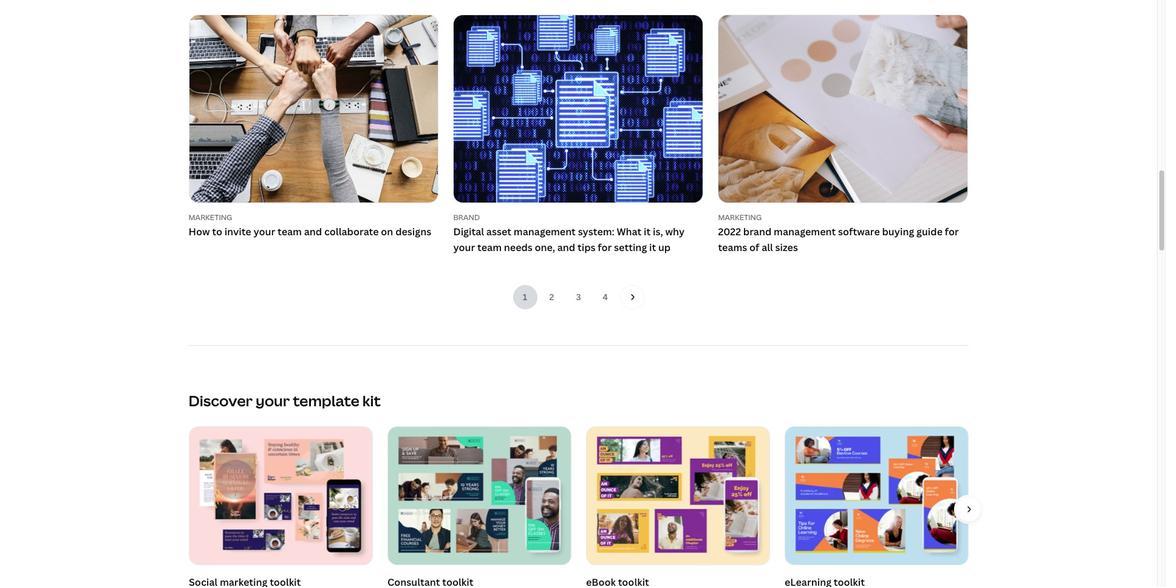 Task type: vqa. For each thing, say whether or not it's contained in the screenshot.
new inside the This technology is new and improving. Please check and
no



Task type: describe. For each thing, give the bounding box(es) containing it.
your inside the marketing how to invite your team and collaborate on designs
[[253, 225, 275, 239]]

and inside the marketing how to invite your team and collaborate on designs
[[304, 225, 322, 239]]

system:
[[578, 225, 615, 239]]

marketing for how
[[189, 212, 232, 223]]

management for needs
[[514, 225, 576, 239]]

3 link
[[566, 286, 591, 310]]

management for sizes
[[774, 225, 836, 239]]

1 vertical spatial it
[[649, 241, 656, 254]]

kit
[[362, 391, 381, 411]]

is,
[[653, 225, 663, 239]]

setting
[[614, 241, 647, 254]]

discover your template kit
[[189, 391, 381, 411]]

collaborate
[[324, 225, 379, 239]]

how
[[189, 225, 210, 239]]

up
[[658, 241, 671, 254]]

2
[[549, 292, 554, 303]]

team inside brand digital asset management system: what it is, why your team needs one, and tips for setting it up
[[477, 241, 502, 254]]

all
[[762, 241, 773, 254]]

4
[[603, 292, 608, 303]]

for inside brand digital asset management system: what it is, why your team needs one, and tips for setting it up
[[598, 241, 612, 254]]

1 link
[[513, 286, 537, 310]]

brand
[[743, 225, 772, 239]]

marketing how to invite your team and collaborate on designs
[[189, 212, 431, 239]]

sizes
[[775, 241, 798, 254]]

software
[[838, 225, 880, 239]]



Task type: locate. For each thing, give the bounding box(es) containing it.
1 vertical spatial and
[[557, 241, 575, 254]]

digital
[[453, 225, 484, 239]]

2 link
[[540, 286, 564, 310]]

to
[[212, 225, 222, 239]]

for right guide
[[945, 225, 959, 239]]

what
[[617, 225, 642, 239]]

template
[[293, 391, 359, 411]]

0 horizontal spatial marketing
[[189, 212, 232, 223]]

for
[[945, 225, 959, 239], [598, 241, 612, 254]]

1 management from the left
[[514, 225, 576, 239]]

your right invite
[[253, 225, 275, 239]]

it
[[644, 225, 651, 239], [649, 241, 656, 254]]

it left is,
[[644, 225, 651, 239]]

3
[[576, 292, 581, 303]]

team right invite
[[278, 225, 302, 239]]

2 vertical spatial your
[[256, 391, 290, 411]]

management up sizes
[[774, 225, 836, 239]]

0 vertical spatial it
[[644, 225, 651, 239]]

1 horizontal spatial for
[[945, 225, 959, 239]]

your right discover
[[256, 391, 290, 411]]

0 vertical spatial your
[[253, 225, 275, 239]]

team down asset
[[477, 241, 502, 254]]

0 vertical spatial for
[[945, 225, 959, 239]]

marketing up 2022
[[718, 212, 762, 223]]

1 vertical spatial team
[[477, 241, 502, 254]]

buying
[[882, 225, 914, 239]]

for down system:
[[598, 241, 612, 254]]

your down digital
[[453, 241, 475, 254]]

team inside the marketing how to invite your team and collaborate on designs
[[278, 225, 302, 239]]

and inside brand digital asset management system: what it is, why your team needs one, and tips for setting it up
[[557, 241, 575, 254]]

marketing for 2022
[[718, 212, 762, 223]]

needs
[[504, 241, 533, 254]]

marketing inside the marketing how to invite your team and collaborate on designs
[[189, 212, 232, 223]]

1 vertical spatial for
[[598, 241, 612, 254]]

why
[[665, 225, 685, 239]]

one,
[[535, 241, 555, 254]]

brand
[[453, 212, 480, 223]]

management inside brand digital asset management system: what it is, why your team needs one, and tips for setting it up
[[514, 225, 576, 239]]

marketing up to
[[189, 212, 232, 223]]

and
[[304, 225, 322, 239], [557, 241, 575, 254]]

0 vertical spatial team
[[278, 225, 302, 239]]

0 horizontal spatial team
[[278, 225, 302, 239]]

it left up
[[649, 241, 656, 254]]

1 horizontal spatial management
[[774, 225, 836, 239]]

and left tips on the top of the page
[[557, 241, 575, 254]]

your inside brand digital asset management system: what it is, why your team needs one, and tips for setting it up
[[453, 241, 475, 254]]

discover
[[189, 391, 253, 411]]

asset
[[486, 225, 511, 239]]

guide
[[916, 225, 943, 239]]

management up one,
[[514, 225, 576, 239]]

2 management from the left
[[774, 225, 836, 239]]

on
[[381, 225, 393, 239]]

2 marketing from the left
[[718, 212, 762, 223]]

of
[[749, 241, 759, 254]]

marketing 2022 brand management software buying guide for teams of all sizes
[[718, 212, 959, 254]]

brand digital asset management system: what it is, why your team needs one, and tips for setting it up
[[453, 212, 685, 254]]

management inside marketing 2022 brand management software buying guide for teams of all sizes
[[774, 225, 836, 239]]

and left collaborate
[[304, 225, 322, 239]]

1 horizontal spatial team
[[477, 241, 502, 254]]

1
[[523, 292, 527, 303]]

marketing
[[189, 212, 232, 223], [718, 212, 762, 223]]

team
[[278, 225, 302, 239], [477, 241, 502, 254]]

invite
[[224, 225, 251, 239]]

marketing inside marketing 2022 brand management software buying guide for teams of all sizes
[[718, 212, 762, 223]]

0 horizontal spatial management
[[514, 225, 576, 239]]

management
[[514, 225, 576, 239], [774, 225, 836, 239]]

0 horizontal spatial for
[[598, 241, 612, 254]]

0 horizontal spatial and
[[304, 225, 322, 239]]

0 vertical spatial and
[[304, 225, 322, 239]]

your
[[253, 225, 275, 239], [453, 241, 475, 254], [256, 391, 290, 411]]

4 link
[[593, 286, 617, 310]]

2022
[[718, 225, 741, 239]]

1 vertical spatial your
[[453, 241, 475, 254]]

1 horizontal spatial marketing
[[718, 212, 762, 223]]

designs
[[395, 225, 431, 239]]

1 horizontal spatial and
[[557, 241, 575, 254]]

tips
[[578, 241, 595, 254]]

teams
[[718, 241, 747, 254]]

for inside marketing 2022 brand management software buying guide for teams of all sizes
[[945, 225, 959, 239]]

1 marketing from the left
[[189, 212, 232, 223]]



